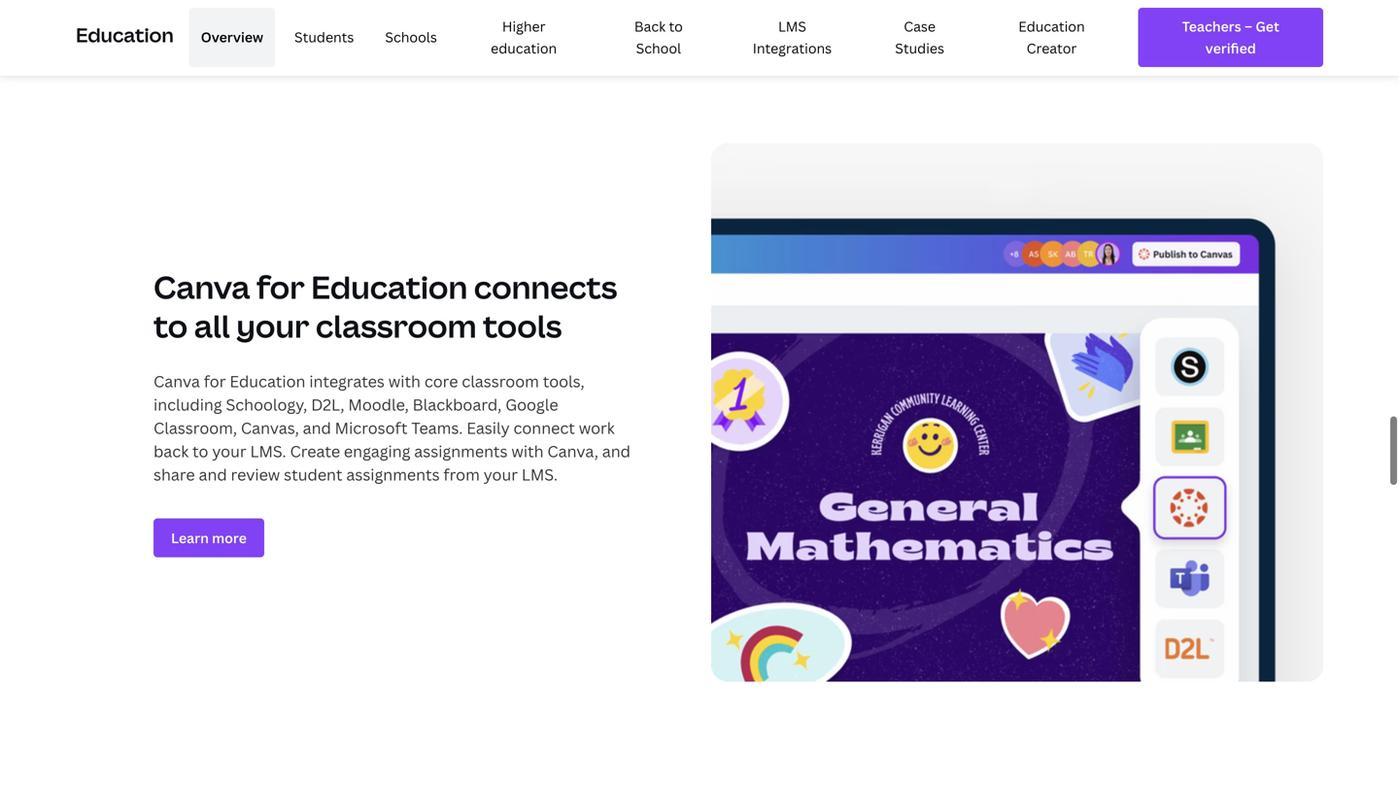 Task type: locate. For each thing, give the bounding box(es) containing it.
0 horizontal spatial to
[[154, 305, 188, 347]]

0 vertical spatial classroom
[[316, 305, 477, 347]]

for inside canva for education connects to all your classroom tools
[[256, 266, 305, 308]]

for inside the canva for education integrates with core classroom tools, including schoology, d2l, moodle, blackboard, google classroom, canvas, and microsoft teams. easily connect work back to your lms. create engaging assignments with canva, and share and review student assignments from your lms.
[[204, 371, 226, 392]]

1 vertical spatial for
[[204, 371, 226, 392]]

case
[[904, 17, 936, 35]]

your
[[236, 305, 309, 347], [212, 441, 246, 462], [484, 464, 518, 485]]

2 vertical spatial to
[[192, 441, 208, 462]]

your right from on the bottom
[[484, 464, 518, 485]]

google
[[505, 394, 558, 415]]

menu bar inside the education element
[[181, 8, 1123, 67]]

higher
[[502, 17, 546, 35]]

back to school
[[634, 17, 683, 57]]

2 horizontal spatial to
[[669, 17, 683, 35]]

to
[[669, 17, 683, 35], [154, 305, 188, 347], [192, 441, 208, 462]]

for up 'including'
[[204, 371, 226, 392]]

easily
[[467, 417, 510, 438]]

with up moodle, at the left of page
[[388, 371, 421, 392]]

0 vertical spatial canva
[[154, 266, 250, 308]]

1 vertical spatial with
[[511, 441, 544, 462]]

for
[[256, 266, 305, 308], [204, 371, 226, 392]]

2 vertical spatial and
[[199, 464, 227, 485]]

canva
[[154, 266, 250, 308], [154, 371, 200, 392]]

and right share
[[199, 464, 227, 485]]

education
[[1019, 17, 1085, 35], [76, 22, 174, 48], [311, 266, 468, 308], [230, 371, 306, 392]]

lms.
[[250, 441, 286, 462], [522, 464, 558, 485]]

2 canva from the top
[[154, 371, 200, 392]]

your right "all"
[[236, 305, 309, 347]]

classroom
[[316, 305, 477, 347], [462, 371, 539, 392]]

canva inside canva for education connects to all your classroom tools
[[154, 266, 250, 308]]

0 vertical spatial and
[[303, 417, 331, 438]]

to down classroom,
[[192, 441, 208, 462]]

education creator link
[[981, 8, 1123, 67]]

1 vertical spatial canva
[[154, 371, 200, 392]]

classroom inside canva for education connects to all your classroom tools
[[316, 305, 477, 347]]

integrates
[[309, 371, 385, 392]]

back
[[154, 441, 189, 462]]

education inside the canva for education integrates with core classroom tools, including schoology, d2l, moodle, blackboard, google classroom, canvas, and microsoft teams. easily connect work back to your lms. create engaging assignments with canva, and share and review student assignments from your lms.
[[230, 371, 306, 392]]

education inside menu bar
[[1019, 17, 1085, 35]]

0 vertical spatial your
[[236, 305, 309, 347]]

students link
[[283, 8, 366, 67]]

overview
[[201, 28, 263, 46]]

lms. down canvas,
[[250, 441, 286, 462]]

lms integrations link
[[726, 8, 859, 67]]

0 vertical spatial lms.
[[250, 441, 286, 462]]

engaging
[[344, 441, 410, 462]]

1 canva from the top
[[154, 266, 250, 308]]

to left "all"
[[154, 305, 188, 347]]

1 vertical spatial to
[[154, 305, 188, 347]]

for right "all"
[[256, 266, 305, 308]]

blackboard,
[[413, 394, 502, 415]]

create
[[290, 441, 340, 462]]

assignments down engaging
[[346, 464, 440, 485]]

list of some integrations canva works with image
[[711, 143, 1323, 682]]

assignments
[[414, 441, 508, 462], [346, 464, 440, 485]]

canva inside the canva for education integrates with core classroom tools, including schoology, d2l, moodle, blackboard, google classroom, canvas, and microsoft teams. easily connect work back to your lms. create engaging assignments with canva, and share and review student assignments from your lms.
[[154, 371, 200, 392]]

classroom up the core
[[316, 305, 477, 347]]

your up review
[[212, 441, 246, 462]]

review
[[231, 464, 280, 485]]

1 vertical spatial your
[[212, 441, 246, 462]]

0 horizontal spatial lms.
[[250, 441, 286, 462]]

classroom up google
[[462, 371, 539, 392]]

and up 'create'
[[303, 417, 331, 438]]

1 horizontal spatial lms.
[[522, 464, 558, 485]]

education element
[[76, 0, 1323, 75]]

0 vertical spatial with
[[388, 371, 421, 392]]

lms. down canva,
[[522, 464, 558, 485]]

lms
[[778, 17, 807, 35]]

teams.
[[411, 417, 463, 438]]

0 vertical spatial to
[[669, 17, 683, 35]]

canvas,
[[241, 417, 299, 438]]

with down connect
[[511, 441, 544, 462]]

1 vertical spatial assignments
[[346, 464, 440, 485]]

tools
[[483, 305, 562, 347]]

schools link
[[374, 8, 449, 67]]

menu bar containing higher education
[[181, 8, 1123, 67]]

menu bar
[[181, 8, 1123, 67]]

to inside back to school
[[669, 17, 683, 35]]

education
[[491, 39, 557, 57]]

1 horizontal spatial for
[[256, 266, 305, 308]]

1 horizontal spatial with
[[511, 441, 544, 462]]

and
[[303, 417, 331, 438], [602, 441, 631, 462], [199, 464, 227, 485]]

1 vertical spatial classroom
[[462, 371, 539, 392]]

1 horizontal spatial to
[[192, 441, 208, 462]]

connects
[[474, 266, 617, 308]]

core
[[424, 371, 458, 392]]

0 horizontal spatial for
[[204, 371, 226, 392]]

canva for education connects to all your classroom tools
[[154, 266, 617, 347]]

canva for canva for education integrates with core classroom tools, including schoology, d2l, moodle, blackboard, google classroom, canvas, and microsoft teams. easily connect work back to your lms. create engaging assignments with canva, and share and review student assignments from your lms.
[[154, 371, 200, 392]]

canva for education integrates with core classroom tools, including schoology, d2l, moodle, blackboard, google classroom, canvas, and microsoft teams. easily connect work back to your lms. create engaging assignments with canva, and share and review student assignments from your lms.
[[154, 371, 631, 485]]

back
[[634, 17, 666, 35]]

your inside canva for education connects to all your classroom tools
[[236, 305, 309, 347]]

microsoft
[[335, 417, 408, 438]]

canva for canva for education connects to all your classroom tools
[[154, 266, 250, 308]]

2 horizontal spatial and
[[602, 441, 631, 462]]

and down work
[[602, 441, 631, 462]]

with
[[388, 371, 421, 392], [511, 441, 544, 462]]

assignments up from on the bottom
[[414, 441, 508, 462]]

0 vertical spatial for
[[256, 266, 305, 308]]

0 vertical spatial assignments
[[414, 441, 508, 462]]

school
[[636, 39, 681, 57]]

to right back
[[669, 17, 683, 35]]



Task type: vqa. For each thing, say whether or not it's contained in the screenshot.
language: english (us) button at the left bottom of page
no



Task type: describe. For each thing, give the bounding box(es) containing it.
0 horizontal spatial with
[[388, 371, 421, 392]]

connect
[[514, 417, 575, 438]]

schoology,
[[226, 394, 307, 415]]

teachers – get verified image
[[1156, 16, 1306, 59]]

including
[[154, 394, 222, 415]]

higher education
[[491, 17, 557, 57]]

1 horizontal spatial and
[[303, 417, 331, 438]]

for for canva for education integrates with core classroom tools, including schoology, d2l, moodle, blackboard, google classroom, canvas, and microsoft teams. easily connect work back to your lms. create engaging assignments with canva, and share and review student assignments from your lms.
[[204, 371, 226, 392]]

education inside canva for education connects to all your classroom tools
[[311, 266, 468, 308]]

0 horizontal spatial and
[[199, 464, 227, 485]]

canva,
[[547, 441, 598, 462]]

education creator
[[1019, 17, 1085, 57]]

overview link
[[189, 8, 275, 67]]

student
[[284, 464, 343, 485]]

d2l,
[[311, 394, 345, 415]]

1 vertical spatial and
[[602, 441, 631, 462]]

students
[[294, 28, 354, 46]]

to inside canva for education connects to all your classroom tools
[[154, 305, 188, 347]]

work
[[579, 417, 615, 438]]

studies
[[895, 39, 944, 57]]

case studies
[[895, 17, 944, 57]]

schools
[[385, 28, 437, 46]]

for for canva for education connects to all your classroom tools
[[256, 266, 305, 308]]

2 vertical spatial your
[[484, 464, 518, 485]]

moodle,
[[348, 394, 409, 415]]

to inside the canva for education integrates with core classroom tools, including schoology, d2l, moodle, blackboard, google classroom, canvas, and microsoft teams. easily connect work back to your lms. create engaging assignments with canva, and share and review student assignments from your lms.
[[192, 441, 208, 462]]

tools,
[[543, 371, 585, 392]]

1 vertical spatial lms.
[[522, 464, 558, 485]]

from
[[444, 464, 480, 485]]

back to school link
[[599, 8, 718, 67]]

creator
[[1027, 39, 1077, 57]]

classroom,
[[154, 417, 237, 438]]

lms integrations
[[753, 17, 832, 57]]

case studies link
[[867, 8, 973, 67]]

all
[[194, 305, 230, 347]]

integrations
[[753, 39, 832, 57]]

higher education link
[[457, 8, 591, 67]]

classroom inside the canva for education integrates with core classroom tools, including schoology, d2l, moodle, blackboard, google classroom, canvas, and microsoft teams. easily connect work back to your lms. create engaging assignments with canva, and share and review student assignments from your lms.
[[462, 371, 539, 392]]

share
[[154, 464, 195, 485]]



